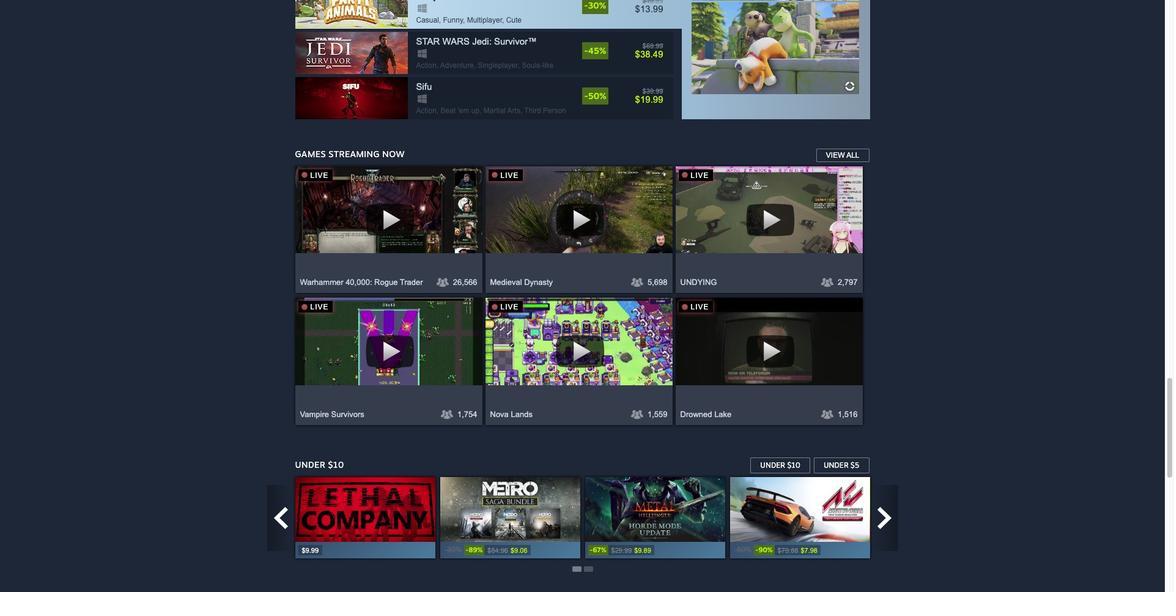 Task type: describe. For each thing, give the bounding box(es) containing it.
survivors
[[331, 410, 364, 419]]

nova lands
[[490, 410, 533, 419]]

action for sifu
[[416, 106, 437, 115]]

games streaming now
[[295, 148, 405, 159]]

trader
[[400, 278, 423, 287]]

$38.49
[[635, 49, 664, 59]]

-50% -90% $79.88 $7.98
[[735, 546, 818, 555]]

up
[[472, 106, 480, 115]]

all
[[847, 151, 860, 159]]

$19.99
[[635, 94, 664, 104]]

casual , funny , multiplayer , cute
[[416, 16, 522, 24]]

, left souls-
[[518, 61, 520, 70]]

$5
[[851, 461, 860, 470]]

now
[[383, 148, 405, 159]]

arts
[[508, 106, 521, 115]]

games
[[295, 148, 326, 159]]

action , adventure , singleplayer , souls-like
[[416, 61, 554, 70]]

- for -50%
[[585, 90, 588, 101]]

45%
[[588, 45, 606, 55]]

medieval
[[490, 278, 522, 287]]

dynasty
[[524, 278, 553, 287]]

drowned lake
[[681, 410, 732, 419]]

- for -30% -89% $84.96 $9.06
[[445, 546, 448, 555]]

30%
[[448, 546, 462, 555]]

, left the beat
[[437, 106, 439, 115]]

-30% -89% $84.96 $9.06
[[445, 546, 528, 555]]

$9.89
[[635, 547, 651, 554]]

, left adventure
[[437, 61, 439, 70]]

under $10 link
[[750, 457, 811, 474]]

warhammer 40,000: rogue trader
[[300, 278, 423, 287]]

person
[[543, 106, 567, 115]]

undying
[[681, 278, 717, 287]]

sifu
[[416, 81, 432, 92]]

, left third
[[521, 106, 523, 115]]

67%
[[593, 546, 607, 555]]

live for warhammer 40,000: rogue trader
[[311, 171, 329, 180]]

$7.98
[[801, 547, 818, 554]]

medieval dynasty
[[490, 278, 553, 287]]

third
[[525, 106, 541, 115]]

89%
[[469, 546, 483, 555]]

metal: hellsinger image
[[585, 477, 725, 542]]

funny
[[443, 16, 463, 24]]

live for medieval dynasty
[[501, 171, 519, 180]]

50% for -50% -90% $79.88 $7.98
[[738, 546, 752, 555]]

lethal company image
[[295, 477, 435, 542]]

casual
[[416, 16, 439, 24]]

$9.06
[[511, 547, 528, 554]]

0 horizontal spatial under
[[295, 459, 326, 470]]

star
[[416, 36, 440, 46]]

- for -67% $29.99 $9.89
[[590, 546, 593, 555]]

action for star wars jedi: survivor™
[[416, 61, 437, 70]]

-45%
[[585, 45, 606, 55]]

star wars jedi: survivor™ image
[[295, 32, 408, 74]]

live for vampire survivors
[[311, 303, 329, 312]]

nova
[[490, 410, 509, 419]]

1 horizontal spatial $10
[[788, 461, 801, 470]]

live for drowned lake
[[691, 303, 709, 312]]

- for -45%
[[585, 45, 588, 55]]

singleplayer
[[478, 61, 518, 70]]

, left martial
[[480, 106, 482, 115]]

- for -50% -90% $79.88 $7.98
[[735, 546, 738, 555]]

-50%
[[585, 90, 607, 101]]

- right 30%
[[466, 546, 469, 555]]

rogue
[[375, 278, 398, 287]]



Task type: vqa. For each thing, say whether or not it's contained in the screenshot.
Medieval at top left
yes



Task type: locate. For each thing, give the bounding box(es) containing it.
0 horizontal spatial $10
[[328, 459, 344, 470]]

50% left the 90%
[[738, 546, 752, 555]]

50%
[[588, 90, 607, 101], [738, 546, 752, 555]]

,
[[439, 16, 441, 24], [463, 16, 465, 24], [502, 16, 504, 24], [437, 61, 439, 70], [474, 61, 476, 70], [518, 61, 520, 70], [437, 106, 439, 115], [480, 106, 482, 115], [521, 106, 523, 115]]

action left the beat
[[416, 106, 437, 115]]

like
[[543, 61, 554, 70]]

1 vertical spatial action
[[416, 106, 437, 115]]

under for under $5 link on the bottom right of page
[[824, 461, 849, 470]]

under $10 down vampire
[[295, 459, 344, 470]]

under up assetto corsa ultimate edition image
[[761, 461, 786, 470]]

1 horizontal spatial under $10
[[761, 461, 801, 470]]

- left "$79.88"
[[756, 546, 759, 555]]

-67% $29.99 $9.89
[[590, 546, 651, 555]]

warhammer
[[300, 278, 344, 287]]

drowned
[[681, 410, 713, 419]]

-
[[585, 45, 588, 55], [585, 90, 588, 101], [445, 546, 448, 555], [466, 546, 469, 555], [590, 546, 593, 555], [735, 546, 738, 555], [756, 546, 759, 555]]

$69.99 $38.49
[[635, 42, 664, 59]]

jedi:
[[472, 36, 492, 46]]

1 horizontal spatial under
[[761, 461, 786, 470]]

2 action from the top
[[416, 106, 437, 115]]

1 vertical spatial 50%
[[738, 546, 752, 555]]

$9.99
[[302, 547, 319, 554]]

- up -50%
[[585, 45, 588, 55]]

under down vampire
[[295, 459, 326, 470]]

cute
[[506, 16, 522, 24]]

multiplayer
[[467, 16, 502, 24]]

0 vertical spatial action
[[416, 61, 437, 70]]

lake
[[715, 410, 732, 419]]

live for nova lands
[[501, 303, 519, 312]]

survivor™
[[494, 36, 537, 46]]

view all
[[826, 151, 860, 159]]

action up sifu
[[416, 61, 437, 70]]

90%
[[759, 546, 773, 555]]

sifu image
[[295, 77, 408, 119]]

under $10 up assetto corsa ultimate edition image
[[761, 461, 801, 470]]

star wars jedi: survivor™
[[416, 36, 537, 46]]

streaming
[[329, 148, 380, 159]]

souls-
[[522, 61, 543, 70]]

, left cute
[[502, 16, 504, 24]]

$79.88
[[778, 547, 799, 554]]

under $10
[[295, 459, 344, 470], [761, 461, 801, 470]]

$10 down vampire survivors
[[328, 459, 344, 470]]

- left the 90%
[[735, 546, 738, 555]]

$84.96
[[488, 547, 508, 554]]

$69.99
[[643, 42, 664, 49]]

0 horizontal spatial 50%
[[588, 90, 607, 101]]

view all link
[[816, 148, 870, 163]]

1 action from the top
[[416, 61, 437, 70]]

live for undying
[[691, 171, 709, 180]]

'em
[[458, 106, 470, 115]]

martial
[[484, 106, 506, 115]]

$39.99
[[643, 87, 664, 95]]

$39.99 $19.99
[[635, 87, 664, 104]]

party animals image
[[295, 0, 408, 29]]

50% down '45%' on the top of page
[[588, 90, 607, 101]]

50% for -50%
[[588, 90, 607, 101]]

lands
[[511, 410, 533, 419]]

, left singleplayer
[[474, 61, 476, 70]]

2 horizontal spatial under
[[824, 461, 849, 470]]

under left $5
[[824, 461, 849, 470]]

metro saga bundle image
[[440, 477, 580, 542]]

- down -45%
[[585, 90, 588, 101]]

assetto corsa ultimate edition image
[[730, 477, 870, 542]]

under $5
[[824, 461, 860, 470]]

- left $29.99
[[590, 546, 593, 555]]

0 vertical spatial 50%
[[588, 90, 607, 101]]

, left funny
[[439, 16, 441, 24]]

vampire survivors
[[300, 410, 364, 419]]

under for under $10 link
[[761, 461, 786, 470]]

action
[[416, 61, 437, 70], [416, 106, 437, 115]]

- left 89%
[[445, 546, 448, 555]]

0 horizontal spatial under $10
[[295, 459, 344, 470]]

under $5 link
[[814, 457, 870, 474]]

40,000:
[[346, 278, 372, 287]]

action , beat 'em up , martial arts , third person
[[416, 106, 567, 115]]

view
[[826, 151, 845, 159]]

beat
[[441, 106, 456, 115]]

$29.99
[[612, 547, 632, 554]]

, left multiplayer
[[463, 16, 465, 24]]

under
[[295, 459, 326, 470], [761, 461, 786, 470], [824, 461, 849, 470]]

$10
[[328, 459, 344, 470], [788, 461, 801, 470]]

vampire
[[300, 410, 329, 419]]

$9.99 link
[[295, 477, 435, 559]]

$10 up assetto corsa ultimate edition image
[[788, 461, 801, 470]]

adventure
[[440, 61, 474, 70]]

$13.99
[[635, 3, 664, 14]]

wars
[[443, 36, 470, 46]]

1 horizontal spatial 50%
[[738, 546, 752, 555]]

live
[[311, 171, 329, 180], [501, 171, 519, 180], [691, 171, 709, 180], [311, 303, 329, 312], [501, 303, 519, 312], [691, 303, 709, 312]]



